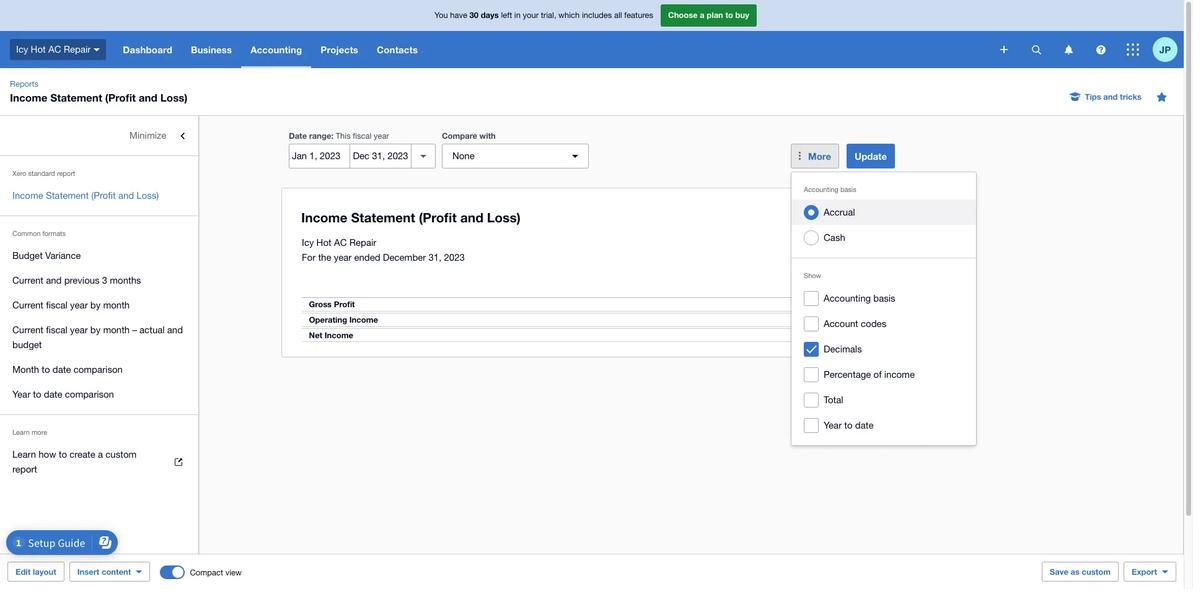 Task type: locate. For each thing, give the bounding box(es) containing it.
compact
[[190, 568, 223, 578]]

1 horizontal spatial a
[[700, 10, 705, 20]]

Select end date field
[[351, 144, 411, 168]]

year for year to date comparison
[[12, 389, 30, 400]]

1 vertical spatial accounting basis
[[824, 293, 896, 304]]

learn left more
[[12, 429, 30, 437]]

comparison for month to date comparison
[[74, 365, 123, 375]]

0 horizontal spatial icy
[[16, 44, 28, 54]]

layout
[[33, 567, 56, 577]]

custom inside the save as custom button
[[1082, 567, 1111, 577]]

learn for learn how to create a custom report
[[12, 450, 36, 460]]

navigation
[[114, 31, 992, 68]]

1 vertical spatial report
[[12, 464, 37, 475]]

choose
[[668, 10, 698, 20]]

have
[[450, 11, 468, 20]]

reports link
[[5, 78, 43, 91]]

loss) inside reports income statement (profit and loss)
[[160, 91, 188, 104]]

common formats
[[12, 230, 66, 237]]

(profit up minimize 'button'
[[105, 91, 136, 104]]

year
[[12, 389, 30, 400], [824, 420, 842, 431]]

by down current and previous 3 months link
[[90, 300, 101, 311]]

0 vertical spatial hot
[[31, 44, 46, 54]]

0 horizontal spatial repair
[[64, 44, 91, 54]]

fiscal inside date range : this fiscal year
[[353, 131, 372, 141]]

icy hot ac repair for the year ended december 31, 2023
[[302, 237, 465, 263]]

date
[[53, 365, 71, 375], [44, 389, 62, 400], [856, 420, 874, 431]]

percentage of income
[[824, 370, 915, 380]]

0 vertical spatial by
[[90, 300, 101, 311]]

1 - from the top
[[872, 299, 875, 309]]

navigation containing dashboard
[[114, 31, 992, 68]]

year down month
[[12, 389, 30, 400]]

current inside current fiscal year by month – actual and budget
[[12, 325, 43, 335]]

reports income statement (profit and loss)
[[10, 79, 188, 104]]

(profit down minimize 'button'
[[91, 190, 116, 201]]

year right the
[[334, 252, 352, 263]]

budget variance
[[12, 251, 81, 261]]

1 vertical spatial hot
[[317, 237, 332, 248]]

custom
[[106, 450, 137, 460], [1082, 567, 1111, 577]]

0 vertical spatial icy
[[16, 44, 28, 54]]

date down total 'button'
[[856, 420, 874, 431]]

basis
[[841, 186, 857, 193], [874, 293, 896, 304]]

all
[[614, 11, 622, 20]]

group
[[792, 172, 977, 446]]

year inside date range : this fiscal year
[[374, 131, 389, 141]]

income statement (profit and loss)
[[12, 190, 159, 201]]

you have 30 days left in your trial, which includes all features
[[435, 10, 654, 20]]

this
[[336, 131, 351, 141]]

formats
[[42, 230, 66, 237]]

date down month to date comparison
[[44, 389, 62, 400]]

1 vertical spatial icy
[[302, 237, 314, 248]]

learn
[[12, 429, 30, 437], [12, 450, 36, 460]]

icy for icy hot ac repair for the year ended december 31, 2023
[[302, 237, 314, 248]]

export
[[1132, 567, 1158, 577]]

jp button
[[1153, 31, 1184, 68]]

ac for icy hot ac repair for the year ended december 31, 2023
[[334, 237, 347, 248]]

comparison
[[74, 365, 123, 375], [65, 389, 114, 400]]

0 horizontal spatial report
[[12, 464, 37, 475]]

hot up the reports
[[31, 44, 46, 54]]

2 vertical spatial current
[[12, 325, 43, 335]]

2 learn from the top
[[12, 450, 36, 460]]

0 horizontal spatial ac
[[48, 44, 61, 54]]

report output element
[[302, 275, 882, 342]]

and inside reports income statement (profit and loss)
[[139, 91, 157, 104]]

1 current from the top
[[12, 275, 43, 286]]

comparison up year to date comparison link
[[74, 365, 123, 375]]

0 vertical spatial accounting
[[251, 44, 302, 55]]

cash button
[[792, 225, 977, 251]]

report down 'learn more'
[[12, 464, 37, 475]]

1 horizontal spatial year
[[824, 420, 842, 431]]

income down "xero" on the left of the page
[[12, 190, 43, 201]]

0 vertical spatial (profit
[[105, 91, 136, 104]]

compare
[[442, 131, 477, 141]]

year inside year to date button
[[824, 420, 842, 431]]

date inside button
[[856, 420, 874, 431]]

0 vertical spatial loss)
[[160, 91, 188, 104]]

comparison inside 'month to date comparison' link
[[74, 365, 123, 375]]

month down months
[[103, 300, 130, 311]]

income for net income
[[325, 330, 354, 340]]

1 by from the top
[[90, 300, 101, 311]]

the
[[318, 252, 331, 263]]

accounting button
[[241, 31, 311, 68]]

1 horizontal spatial custom
[[1082, 567, 1111, 577]]

1 vertical spatial custom
[[1082, 567, 1111, 577]]

0 vertical spatial comparison
[[74, 365, 123, 375]]

1 learn from the top
[[12, 429, 30, 437]]

year inside year to date comparison link
[[12, 389, 30, 400]]

1 vertical spatial ac
[[334, 237, 347, 248]]

icy inside popup button
[[16, 44, 28, 54]]

learn down 'learn more'
[[12, 450, 36, 460]]

tricks
[[1120, 92, 1142, 102]]

income down the profit on the left bottom
[[350, 315, 379, 325]]

custom right 'as'
[[1082, 567, 1111, 577]]

percentage of income button
[[792, 362, 977, 388]]

current and previous 3 months
[[12, 275, 141, 286]]

to for year to date comparison
[[33, 389, 41, 400]]

a right create
[[98, 450, 103, 460]]

report right standard in the top of the page
[[57, 170, 75, 177]]

0 horizontal spatial svg image
[[1065, 45, 1073, 54]]

by down the current fiscal year by month link
[[90, 325, 101, 335]]

accounting basis button
[[792, 286, 977, 311]]

accounting basis up accrual
[[804, 186, 857, 193]]

0 horizontal spatial custom
[[106, 450, 137, 460]]

dashboard
[[123, 44, 172, 55]]

0 horizontal spatial basis
[[841, 186, 857, 193]]

0 vertical spatial custom
[[106, 450, 137, 460]]

1 vertical spatial repair
[[349, 237, 377, 248]]

2 vertical spatial accounting
[[824, 293, 871, 304]]

date range : this fiscal year
[[289, 131, 389, 141]]

0 horizontal spatial hot
[[31, 44, 46, 54]]

save as custom
[[1050, 567, 1111, 577]]

compact view
[[190, 568, 242, 578]]

icy up the reports
[[16, 44, 28, 54]]

2 month from the top
[[103, 325, 130, 335]]

month to date comparison link
[[0, 358, 198, 383]]

year inside icy hot ac repair for the year ended december 31, 2023
[[334, 252, 352, 263]]

year down current fiscal year by month at left bottom
[[70, 325, 88, 335]]

banner
[[0, 0, 1184, 68]]

1 vertical spatial by
[[90, 325, 101, 335]]

1 horizontal spatial repair
[[349, 237, 377, 248]]

ac up the profit on the left bottom
[[334, 237, 347, 248]]

with
[[480, 131, 496, 141]]

income inside reports income statement (profit and loss)
[[10, 91, 47, 104]]

0 vertical spatial year
[[12, 389, 30, 400]]

1 vertical spatial learn
[[12, 450, 36, 460]]

a
[[700, 10, 705, 20], [98, 450, 103, 460]]

insert
[[77, 567, 99, 577]]

1 vertical spatial current
[[12, 300, 43, 311]]

month inside current fiscal year by month – actual and budget
[[103, 325, 130, 335]]

to right how
[[59, 450, 67, 460]]

1 vertical spatial fiscal
[[46, 300, 68, 311]]

business
[[191, 44, 232, 55]]

operating income
[[309, 315, 379, 325]]

month left –
[[103, 325, 130, 335]]

content
[[102, 567, 131, 577]]

1 vertical spatial comparison
[[65, 389, 114, 400]]

accounting basis up account codes
[[824, 293, 896, 304]]

1 month from the top
[[103, 300, 130, 311]]

svg image
[[1065, 45, 1073, 54], [1097, 45, 1106, 54]]

1 horizontal spatial basis
[[874, 293, 896, 304]]

income down operating income
[[325, 330, 354, 340]]

hot for icy hot ac repair for the year ended december 31, 2023
[[317, 237, 332, 248]]

view
[[226, 568, 242, 578]]

learn inside the learn how to create a custom report
[[12, 450, 36, 460]]

repair up reports income statement (profit and loss)
[[64, 44, 91, 54]]

1 vertical spatial basis
[[874, 293, 896, 304]]

0 vertical spatial -
[[872, 299, 875, 309]]

0 vertical spatial learn
[[12, 429, 30, 437]]

comparison down 'month to date comparison' link
[[65, 389, 114, 400]]

0 vertical spatial statement
[[50, 91, 102, 104]]

year to date
[[824, 420, 874, 431]]

1 vertical spatial statement
[[46, 190, 89, 201]]

list box containing accrual
[[792, 172, 977, 446]]

svg image inside icy hot ac repair popup button
[[94, 48, 100, 51]]

year up select end date field
[[374, 131, 389, 141]]

2 - from the top
[[872, 315, 875, 325]]

contacts button
[[368, 31, 427, 68]]

basis inside button
[[874, 293, 896, 304]]

- up codes
[[872, 299, 875, 309]]

to inside button
[[845, 420, 853, 431]]

year down 'current and previous 3 months'
[[70, 300, 88, 311]]

3 current from the top
[[12, 325, 43, 335]]

1 horizontal spatial loss)
[[160, 91, 188, 104]]

1 vertical spatial (profit
[[91, 190, 116, 201]]

and inside button
[[1104, 92, 1118, 102]]

ac up reports income statement (profit and loss)
[[48, 44, 61, 54]]

loss) up minimize
[[160, 91, 188, 104]]

to right month
[[42, 365, 50, 375]]

fiscal right this
[[353, 131, 372, 141]]

income down "reports" link
[[10, 91, 47, 104]]

year
[[374, 131, 389, 141], [334, 252, 352, 263], [70, 300, 88, 311], [70, 325, 88, 335]]

budget variance link
[[0, 244, 198, 268]]

2 current from the top
[[12, 300, 43, 311]]

fiscal
[[353, 131, 372, 141], [46, 300, 68, 311], [46, 325, 68, 335]]

hot inside icy hot ac repair for the year ended december 31, 2023
[[317, 237, 332, 248]]

2 vertical spatial date
[[856, 420, 874, 431]]

- down accounting basis button
[[872, 315, 875, 325]]

icy inside icy hot ac repair for the year ended december 31, 2023
[[302, 237, 314, 248]]

date up year to date comparison
[[53, 365, 71, 375]]

none
[[453, 151, 475, 161]]

to left buy at the top
[[726, 10, 734, 20]]

1 vertical spatial month
[[103, 325, 130, 335]]

0 vertical spatial month
[[103, 300, 130, 311]]

0 horizontal spatial loss)
[[137, 190, 159, 201]]

year inside current fiscal year by month – actual and budget
[[70, 325, 88, 335]]

basis up 'account codes' "button"
[[874, 293, 896, 304]]

month for current fiscal year by month
[[103, 300, 130, 311]]

statement down xero standard report
[[46, 190, 89, 201]]

statement up minimize 'button'
[[50, 91, 102, 104]]

decimals
[[824, 344, 862, 355]]

1 vertical spatial date
[[44, 389, 62, 400]]

a left plan
[[700, 10, 705, 20]]

date for month to date comparison
[[53, 365, 71, 375]]

icy
[[16, 44, 28, 54], [302, 237, 314, 248]]

icy hot ac repair button
[[0, 31, 114, 68]]

hot inside popup button
[[31, 44, 46, 54]]

and inside current fiscal year by month – actual and budget
[[167, 325, 183, 335]]

by inside current fiscal year by month – actual and budget
[[90, 325, 101, 335]]

1 horizontal spatial ac
[[334, 237, 347, 248]]

create
[[70, 450, 95, 460]]

1 vertical spatial loss)
[[137, 190, 159, 201]]

fiscal inside current fiscal year by month – actual and budget
[[46, 325, 68, 335]]

0 horizontal spatial a
[[98, 450, 103, 460]]

ac
[[48, 44, 61, 54], [334, 237, 347, 248]]

edit layout button
[[7, 562, 64, 582]]

report
[[57, 170, 75, 177], [12, 464, 37, 475]]

to down month
[[33, 389, 41, 400]]

fiscal down 'current and previous 3 months'
[[46, 300, 68, 311]]

0 vertical spatial date
[[53, 365, 71, 375]]

2 by from the top
[[90, 325, 101, 335]]

income for reports income statement (profit and loss)
[[10, 91, 47, 104]]

1 horizontal spatial svg image
[[1097, 45, 1106, 54]]

1 horizontal spatial report
[[57, 170, 75, 177]]

income
[[10, 91, 47, 104], [12, 190, 43, 201], [350, 315, 379, 325], [325, 330, 354, 340]]

year down the total
[[824, 420, 842, 431]]

custom right create
[[106, 450, 137, 460]]

as
[[1071, 567, 1080, 577]]

0 vertical spatial ac
[[48, 44, 61, 54]]

0 vertical spatial fiscal
[[353, 131, 372, 141]]

1 vertical spatial year
[[824, 420, 842, 431]]

hot up the
[[317, 237, 332, 248]]

icy for icy hot ac repair
[[16, 44, 28, 54]]

report inside the learn how to create a custom report
[[12, 464, 37, 475]]

month inside the current fiscal year by month link
[[103, 300, 130, 311]]

0 horizontal spatial year
[[12, 389, 30, 400]]

icy up for
[[302, 237, 314, 248]]

to inside the learn how to create a custom report
[[59, 450, 67, 460]]

2 vertical spatial fiscal
[[46, 325, 68, 335]]

list box
[[792, 172, 977, 446]]

date for year to date
[[856, 420, 874, 431]]

hot for icy hot ac repair
[[31, 44, 46, 54]]

projects button
[[311, 31, 368, 68]]

1 horizontal spatial hot
[[317, 237, 332, 248]]

1 vertical spatial -
[[872, 315, 875, 325]]

learn how to create a custom report link
[[0, 443, 198, 482]]

0 vertical spatial a
[[700, 10, 705, 20]]

- for operating income
[[872, 315, 875, 325]]

buy
[[736, 10, 750, 20]]

repair inside icy hot ac repair popup button
[[64, 44, 91, 54]]

ended
[[354, 252, 381, 263]]

accounting basis
[[804, 186, 857, 193], [824, 293, 896, 304]]

current fiscal year by month link
[[0, 293, 198, 318]]

ac inside icy hot ac repair for the year ended december 31, 2023
[[334, 237, 347, 248]]

1 horizontal spatial icy
[[302, 237, 314, 248]]

1 svg image from the left
[[1065, 45, 1073, 54]]

show
[[804, 272, 822, 280]]

0 vertical spatial repair
[[64, 44, 91, 54]]

svg image
[[1127, 43, 1140, 56], [1032, 45, 1041, 54], [1001, 46, 1008, 53], [94, 48, 100, 51]]

basis up accrual
[[841, 186, 857, 193]]

0 vertical spatial current
[[12, 275, 43, 286]]

by
[[90, 300, 101, 311], [90, 325, 101, 335]]

more button
[[791, 144, 840, 169]]

fiscal for current fiscal year by month – actual and budget
[[46, 325, 68, 335]]

fiscal down current fiscal year by month at left bottom
[[46, 325, 68, 335]]

date
[[289, 131, 307, 141]]

comparison inside year to date comparison link
[[65, 389, 114, 400]]

repair up ended
[[349, 237, 377, 248]]

by for current fiscal year by month
[[90, 300, 101, 311]]

to down total 'button'
[[845, 420, 853, 431]]

1 vertical spatial a
[[98, 450, 103, 460]]

repair inside icy hot ac repair for the year ended december 31, 2023
[[349, 237, 377, 248]]

loss) down minimize
[[137, 190, 159, 201]]

ac inside popup button
[[48, 44, 61, 54]]

custom inside the learn how to create a custom report
[[106, 450, 137, 460]]



Task type: vqa. For each thing, say whether or not it's contained in the screenshot.
second month
yes



Task type: describe. For each thing, give the bounding box(es) containing it.
choose a plan to buy
[[668, 10, 750, 20]]

statement inside reports income statement (profit and loss)
[[50, 91, 102, 104]]

income inside income statement (profit and loss) link
[[12, 190, 43, 201]]

30
[[470, 10, 479, 20]]

ac for icy hot ac repair
[[48, 44, 61, 54]]

gross
[[309, 299, 332, 309]]

reports
[[10, 79, 38, 89]]

export button
[[1124, 562, 1177, 582]]

- for gross profit
[[872, 299, 875, 309]]

0 vertical spatial accounting basis
[[804, 186, 857, 193]]

31,
[[429, 252, 442, 263]]

jp
[[1160, 44, 1171, 55]]

year inside the current fiscal year by month link
[[70, 300, 88, 311]]

to for month to date comparison
[[42, 365, 50, 375]]

current and previous 3 months link
[[0, 268, 198, 293]]

a inside the learn how to create a custom report
[[98, 450, 103, 460]]

tips
[[1085, 92, 1102, 102]]

accrual
[[824, 207, 855, 218]]

edit
[[16, 567, 31, 577]]

xero
[[12, 170, 26, 177]]

dashboard link
[[114, 31, 182, 68]]

compare with
[[442, 131, 496, 141]]

accounting inside dropdown button
[[251, 44, 302, 55]]

Select start date field
[[290, 144, 350, 168]]

you
[[435, 11, 448, 20]]

net income
[[309, 330, 354, 340]]

more
[[32, 429, 47, 437]]

insert content button
[[69, 562, 150, 582]]

update button
[[847, 144, 895, 169]]

to inside banner
[[726, 10, 734, 20]]

december
[[383, 252, 426, 263]]

previous
[[64, 275, 100, 286]]

comparison for year to date comparison
[[65, 389, 114, 400]]

days
[[481, 10, 499, 20]]

plan
[[707, 10, 724, 20]]

–
[[132, 325, 137, 335]]

total button
[[792, 388, 977, 413]]

account codes
[[824, 319, 887, 329]]

year to date button
[[792, 413, 977, 438]]

3
[[102, 275, 107, 286]]

accounting basis inside button
[[824, 293, 896, 304]]

current for current fiscal year by month
[[12, 300, 43, 311]]

month for current fiscal year by month – actual and budget
[[103, 325, 130, 335]]

features
[[625, 11, 654, 20]]

date for year to date comparison
[[44, 389, 62, 400]]

year to date comparison
[[12, 389, 114, 400]]

Report title field
[[298, 204, 877, 233]]

more
[[809, 151, 832, 162]]

icy hot ac repair
[[16, 44, 91, 54]]

current fiscal year by month – actual and budget link
[[0, 318, 198, 358]]

tips and tricks button
[[1063, 87, 1150, 107]]

update
[[855, 151, 887, 162]]

list of convenience dates image
[[411, 144, 436, 169]]

for
[[302, 252, 316, 263]]

none button
[[442, 144, 589, 169]]

remove from favorites image
[[1150, 84, 1174, 109]]

current fiscal year by month
[[12, 300, 130, 311]]

variance
[[45, 251, 81, 261]]

1 vertical spatial accounting
[[804, 186, 839, 193]]

current for current and previous 3 months
[[12, 275, 43, 286]]

common
[[12, 230, 41, 237]]

group containing accrual
[[792, 172, 977, 446]]

0 vertical spatial report
[[57, 170, 75, 177]]

learn more
[[12, 429, 47, 437]]

trial,
[[541, 11, 557, 20]]

repair for icy hot ac repair
[[64, 44, 91, 54]]

month
[[12, 365, 39, 375]]

in
[[515, 11, 521, 20]]

2023
[[444, 252, 465, 263]]

repair for icy hot ac repair for the year ended december 31, 2023
[[349, 237, 377, 248]]

accounting inside button
[[824, 293, 871, 304]]

edit layout
[[16, 567, 56, 577]]

tips and tricks
[[1085, 92, 1142, 102]]

month to date comparison
[[12, 365, 123, 375]]

a inside banner
[[700, 10, 705, 20]]

learn for learn more
[[12, 429, 30, 437]]

net
[[309, 330, 323, 340]]

projects
[[321, 44, 358, 55]]

save as custom button
[[1042, 562, 1119, 582]]

months
[[110, 275, 141, 286]]

contacts
[[377, 44, 418, 55]]

to for year to date
[[845, 420, 853, 431]]

budget
[[12, 251, 43, 261]]

codes
[[861, 319, 887, 329]]

learn how to create a custom report
[[12, 450, 137, 475]]

navigation inside banner
[[114, 31, 992, 68]]

account codes button
[[792, 311, 977, 337]]

xero standard report
[[12, 170, 75, 177]]

save
[[1050, 567, 1069, 577]]

profit
[[334, 299, 355, 309]]

operating
[[309, 315, 348, 325]]

by for current fiscal year by month – actual and budget
[[90, 325, 101, 335]]

accrual button
[[792, 200, 977, 225]]

cash
[[824, 233, 846, 243]]

:
[[331, 131, 334, 141]]

how
[[39, 450, 56, 460]]

decimals button
[[792, 337, 977, 362]]

2 svg image from the left
[[1097, 45, 1106, 54]]

percentage
[[824, 370, 871, 380]]

current fiscal year by month – actual and budget
[[12, 325, 183, 350]]

current for current fiscal year by month – actual and budget
[[12, 325, 43, 335]]

year for year to date
[[824, 420, 842, 431]]

fiscal for current fiscal year by month
[[46, 300, 68, 311]]

business button
[[182, 31, 241, 68]]

left
[[501, 11, 512, 20]]

standard
[[28, 170, 55, 177]]

includes
[[582, 11, 612, 20]]

(profit inside reports income statement (profit and loss)
[[105, 91, 136, 104]]

your
[[523, 11, 539, 20]]

banner containing jp
[[0, 0, 1184, 68]]

income for operating income
[[350, 315, 379, 325]]

0 vertical spatial basis
[[841, 186, 857, 193]]



